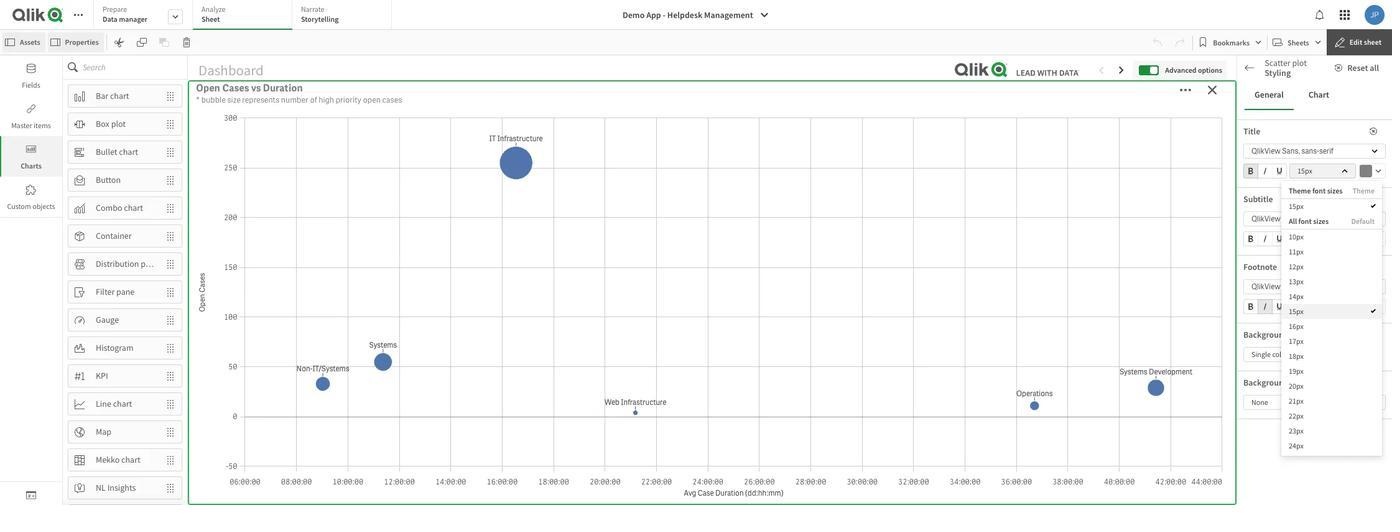 Task type: vqa. For each thing, say whether or not it's contained in the screenshot.
Background image's background
yes



Task type: locate. For each thing, give the bounding box(es) containing it.
1 vertical spatial open
[[629, 150, 653, 163]]

low
[[980, 78, 1017, 103]]

203
[[1026, 103, 1094, 153]]

size down background image
[[1271, 390, 1285, 401]]

state right set
[[1336, 267, 1352, 276]]

1 move image from the top
[[159, 142, 182, 163]]

chart right combo
[[124, 202, 143, 213]]

19px
[[1289, 366, 1304, 376]]

1 vertical spatial 15px
[[1289, 202, 1304, 211]]

move image for kpi
[[159, 366, 182, 387]]

subtitle
[[1244, 193, 1273, 205]]

chart for chart suggestions
[[1266, 68, 1287, 79]]

sheets
[[1288, 38, 1309, 47]]

triangle bottom image for alternate states
[[1237, 193, 1254, 200]]

0 vertical spatial tab list
[[93, 0, 396, 31]]

by
[[684, 150, 694, 163]]

72
[[342, 103, 387, 153]]

plot down sheets
[[1292, 57, 1307, 68]]

2 vertical spatial open
[[194, 344, 218, 357]]

2 vertical spatial group
[[1244, 299, 1287, 317]]

1 vertical spatial chart
[[1309, 89, 1330, 100]]

2 move image from the top
[[159, 114, 182, 135]]

tab list containing general
[[1245, 80, 1385, 110]]

1 background from the top
[[1244, 329, 1289, 340]]

general down scatter chart "icon" at right
[[1255, 89, 1284, 100]]

-
[[663, 9, 666, 21]]

set
[[1325, 267, 1334, 276]]

1 horizontal spatial plot
[[141, 258, 155, 269]]

0 horizontal spatial chart
[[1266, 68, 1287, 79]]

0 horizontal spatial tab list
[[93, 0, 396, 31]]

high
[[283, 78, 324, 103]]

bubble
[[201, 95, 226, 105]]

custom
[[7, 202, 31, 211]]

bar
[[96, 90, 108, 101]]

background for background color
[[1244, 329, 1289, 340]]

cases inside high priority cases 72
[[395, 78, 447, 103]]

priority
[[336, 95, 361, 105]]

0 horizontal spatial size
[[227, 95, 241, 105]]

*
[[196, 95, 200, 105]]

custom objects button
[[0, 177, 62, 217]]

1 horizontal spatial you
[[1289, 267, 1300, 276]]

plot for distribution plot
[[141, 258, 155, 269]]

triangle right image
[[1237, 170, 1254, 177]]

5 move image from the top
[[159, 254, 182, 275]]

move image for box plot
[[159, 114, 182, 135]]

1 horizontal spatial size
[[1271, 390, 1285, 401]]

group for footnote
[[1244, 299, 1287, 317]]

8 move image from the top
[[159, 422, 182, 443]]

general up alternate
[[1254, 169, 1282, 180]]

1 vertical spatial general
[[1254, 169, 1282, 180]]

0 vertical spatial size
[[227, 95, 241, 105]]

button
[[96, 174, 121, 185]]

appearance
[[1244, 145, 1287, 156]]

alternate states
[[1254, 192, 1310, 203]]

copy image
[[137, 37, 147, 47]]

priority inside medium priority cases 142
[[690, 78, 753, 103]]

group down appearance on the top right of page
[[1244, 164, 1287, 181]]

suggestions
[[1289, 68, 1333, 79]]

tab list containing prepare
[[93, 0, 396, 31]]

to left the add
[[1279, 258, 1285, 267]]

0 vertical spatial styling
[[1265, 67, 1291, 78]]

4 move image from the top
[[159, 366, 182, 387]]

reset all
[[1348, 62, 1379, 73]]

items
[[34, 121, 51, 130]]

to
[[1279, 258, 1285, 267], [1331, 258, 1338, 267], [1318, 267, 1324, 276], [1353, 267, 1359, 276]]

move image
[[159, 86, 182, 107], [159, 114, 182, 135], [159, 282, 182, 303], [159, 366, 182, 387], [159, 394, 182, 415]]

background for background image
[[1244, 377, 1289, 388]]

7 move image from the top
[[159, 338, 182, 359]]

open inside open cases vs duration * bubble size represents number of high priority open cases
[[196, 82, 220, 95]]

background
[[1244, 329, 1289, 340], [1244, 377, 1289, 388]]

3 group from the top
[[1244, 299, 1287, 317]]

1 vertical spatial group
[[1244, 231, 1287, 249]]

15px down appearance tab
[[1298, 166, 1313, 175]]

0 vertical spatial plot
[[1292, 57, 1307, 68]]

list box containing 15px
[[1282, 181, 1382, 456]]

bar chart
[[96, 90, 129, 101]]

analyze sheet
[[202, 4, 225, 24]]

application
[[0, 0, 1392, 505]]

open for open cases vs duration * bubble size represents number of high priority open cases
[[196, 82, 220, 95]]

1 vertical spatial tab list
[[1245, 80, 1385, 110]]

bullet chart
[[96, 146, 138, 157]]

prepare data manager
[[103, 4, 147, 24]]

sheet
[[1364, 37, 1382, 47]]

6 move image from the top
[[159, 310, 182, 331]]

0 vertical spatial state
[[1244, 214, 1262, 225]]

none text field inside application
[[1244, 486, 1350, 503]]

delete image
[[181, 37, 191, 47]]

9 move image from the top
[[159, 449, 182, 471]]

priority inside high priority cases 72
[[327, 78, 391, 103]]

move image
[[159, 142, 182, 163], [159, 170, 182, 191], [159, 198, 182, 219], [159, 226, 182, 247], [159, 254, 182, 275], [159, 310, 182, 331], [159, 338, 182, 359], [159, 422, 182, 443], [159, 449, 182, 471], [159, 477, 182, 499]]

chart for bullet chart
[[119, 146, 138, 157]]

1 vertical spatial styling
[[1268, 326, 1294, 337]]

sheet
[[202, 14, 220, 24]]

move image for distribution plot
[[159, 254, 182, 275]]

Search text field
[[83, 55, 187, 79]]

0 horizontal spatial plot
[[111, 118, 126, 129]]

tab list
[[93, 0, 396, 31], [1245, 80, 1385, 110]]

3 move image from the top
[[159, 282, 182, 303]]

2 group from the top
[[1244, 231, 1287, 249]]

plot inside scatter plot styling
[[1292, 57, 1307, 68]]

2 move image from the top
[[159, 170, 182, 191]]

line
[[96, 398, 111, 409]]

plot for box plot
[[111, 118, 126, 129]]

next sheet: performance image
[[1117, 65, 1127, 75]]

you up the 13px
[[1289, 267, 1300, 276]]

move image for map
[[159, 422, 182, 443]]

group up the palette image
[[1244, 299, 1287, 317]]

you
[[1249, 258, 1260, 267], [1289, 267, 1300, 276]]

add
[[1286, 258, 1298, 267]]

narrate
[[301, 4, 324, 14]]

want
[[1262, 258, 1277, 267]]

background image
[[1244, 377, 1314, 388]]

group up want
[[1244, 231, 1287, 249]]

open left by
[[629, 150, 653, 163]]

2 background from the top
[[1244, 377, 1289, 388]]

object
[[1311, 258, 1330, 267]]

0 vertical spatial group
[[1244, 164, 1287, 181]]

background up navigation
[[1244, 329, 1289, 340]]

charts button
[[0, 136, 62, 177]]

application containing 72
[[0, 0, 1392, 505]]

puzzle image
[[26, 185, 36, 195]]

triangle bottom image
[[1237, 193, 1254, 200], [1237, 298, 1254, 304]]

1 triangle bottom image from the top
[[1237, 193, 1254, 200]]

1 vertical spatial state
[[1336, 267, 1352, 276]]

plot right distribution
[[141, 258, 155, 269]]

1 vertical spatial size
[[1271, 390, 1285, 401]]

advanced
[[1165, 65, 1197, 74]]

line chart
[[96, 398, 132, 409]]

2 horizontal spatial plot
[[1292, 57, 1307, 68]]

list box
[[1282, 181, 1382, 456]]

triangle bottom image down <inherited>.
[[1237, 298, 1254, 304]]

chart
[[110, 90, 129, 101], [119, 146, 138, 157], [124, 202, 143, 213], [113, 398, 132, 409], [121, 454, 140, 465]]

0 horizontal spatial you
[[1249, 258, 1260, 267]]

time
[[325, 344, 347, 357]]

footnote
[[1244, 261, 1277, 272]]

charts
[[21, 161, 42, 170]]

type
[[733, 150, 754, 163]]

2 triangle bottom image from the top
[[1237, 298, 1254, 304]]

1 vertical spatial background
[[1244, 377, 1289, 388]]

chart right line
[[113, 398, 132, 409]]

chart right bullet
[[119, 146, 138, 157]]

0 vertical spatial 15px
[[1298, 166, 1313, 175]]

move image for line chart
[[159, 394, 182, 415]]

state
[[1244, 214, 1262, 225], [1336, 267, 1352, 276]]

move image for bar chart
[[159, 86, 182, 107]]

priority for 72
[[327, 78, 391, 103]]

priority inside low priority cases 203
[[1021, 78, 1084, 103]]

15px up 16px
[[1289, 307, 1304, 316]]

0 vertical spatial background
[[1244, 329, 1289, 340]]

2 vertical spatial plot
[[141, 258, 155, 269]]

state down subtitle
[[1244, 214, 1262, 225]]

size
[[227, 95, 241, 105], [1271, 390, 1285, 401]]

styling inside scatter plot styling
[[1265, 67, 1291, 78]]

chart up general button
[[1266, 68, 1287, 79]]

size right 'bubble'
[[227, 95, 241, 105]]

move image for histogram
[[159, 338, 182, 359]]

0 vertical spatial triangle bottom image
[[1237, 193, 1254, 200]]

0 vertical spatial general
[[1255, 89, 1284, 100]]

5 move image from the top
[[159, 394, 182, 415]]

chart for combo chart
[[124, 202, 143, 213]]

app
[[646, 9, 661, 21]]

3 move image from the top
[[159, 198, 182, 219]]

plot for scatter plot styling
[[1292, 57, 1307, 68]]

open left & at the bottom left of page
[[194, 344, 218, 357]]

1 horizontal spatial state
[[1336, 267, 1352, 276]]

triangle bottom image down triangle right icon
[[1237, 193, 1254, 200]]

database image
[[26, 63, 36, 73]]

you right the if
[[1249, 258, 1260, 267]]

edit sheet
[[1350, 37, 1382, 47]]

narrate storytelling
[[301, 4, 339, 24]]

2 vertical spatial 15px
[[1289, 307, 1304, 316]]

insights
[[107, 482, 136, 493]]

10 move image from the top
[[159, 477, 182, 499]]

prepare
[[103, 4, 127, 14]]

1 vertical spatial plot
[[111, 118, 126, 129]]

styling
[[1265, 67, 1291, 78], [1268, 326, 1294, 337]]

10px 11px 12px 13px 14px 15px 16px 17px 18px 19px 20px 21px 22px 23px 24px
[[1289, 232, 1304, 450]]

nl insights
[[96, 482, 136, 493]]

1 move image from the top
[[159, 86, 182, 107]]

12px
[[1289, 262, 1304, 271]]

chart down suggestions
[[1309, 89, 1330, 100]]

20px
[[1289, 381, 1304, 391]]

move image for container
[[159, 226, 182, 247]]

chart right mekko
[[121, 454, 140, 465]]

group
[[1244, 164, 1287, 181], [1244, 231, 1287, 249], [1244, 299, 1287, 317]]

edit sheet button
[[1327, 29, 1392, 55]]

open left vs
[[196, 82, 220, 95]]

scatter
[[1265, 57, 1291, 68]]

cut image
[[114, 37, 124, 47]]

24px
[[1289, 441, 1304, 450]]

None text field
[[1244, 486, 1350, 503]]

over
[[301, 344, 323, 357]]

4 move image from the top
[[159, 226, 182, 247]]

15px right alternate
[[1289, 202, 1304, 211]]

chart inside button
[[1309, 89, 1330, 100]]

filter
[[96, 286, 115, 297]]

state inside if you want to add the object to master visualizations, you need to set state to <inherited>.
[[1336, 267, 1352, 276]]

1 horizontal spatial chart
[[1309, 89, 1330, 100]]

appearance tab
[[1237, 139, 1392, 162]]

box
[[96, 118, 109, 129]]

1 group from the top
[[1244, 164, 1287, 181]]

bullet
[[96, 146, 117, 157]]

nl
[[96, 482, 106, 493]]

variables image
[[26, 490, 36, 500]]

0 vertical spatial chart
[[1266, 68, 1287, 79]]

1 vertical spatial triangle bottom image
[[1237, 298, 1254, 304]]

to right the object
[[1331, 258, 1338, 267]]

background up bubble size
[[1244, 377, 1289, 388]]

chart right bar
[[110, 90, 129, 101]]

priority for 203
[[1021, 78, 1084, 103]]

17px
[[1289, 337, 1304, 346]]

0 horizontal spatial state
[[1244, 214, 1262, 225]]

plot right box
[[111, 118, 126, 129]]

bubble
[[1244, 390, 1270, 401]]

1 horizontal spatial tab list
[[1245, 80, 1385, 110]]

open
[[196, 82, 220, 95], [629, 150, 653, 163], [194, 344, 218, 357]]

sheets button
[[1270, 32, 1324, 52]]

0 vertical spatial open
[[196, 82, 220, 95]]



Task type: describe. For each thing, give the bounding box(es) containing it.
analyze
[[202, 4, 225, 14]]

assets
[[20, 37, 40, 47]]

resolved
[[229, 344, 270, 357]]

all
[[1370, 62, 1379, 73]]

object image
[[26, 144, 36, 154]]

mekko
[[96, 454, 120, 465]]

properties button
[[48, 32, 104, 52]]

master items button
[[0, 96, 62, 136]]

move image for gauge
[[159, 310, 182, 331]]

histogram
[[96, 342, 133, 353]]

pane
[[116, 286, 135, 297]]

14px
[[1289, 292, 1304, 301]]

medium priority cases 142
[[616, 78, 809, 153]]

represents
[[242, 95, 280, 105]]

to left set
[[1318, 267, 1324, 276]]

bookmarks
[[1213, 38, 1250, 47]]

open for open cases by priority type
[[629, 150, 653, 163]]

box plot
[[96, 118, 126, 129]]

13px
[[1289, 277, 1304, 286]]

background color
[[1244, 329, 1310, 340]]

high
[[319, 95, 334, 105]]

22px
[[1289, 411, 1304, 421]]

bubble size
[[1244, 390, 1285, 401]]

move image for mekko chart
[[159, 449, 182, 471]]

vs
[[251, 82, 261, 95]]

bookmarks button
[[1196, 32, 1265, 52]]

demo app - helpdesk management button
[[615, 5, 777, 25]]

master items
[[11, 121, 51, 130]]

title
[[1244, 126, 1261, 137]]

link image
[[26, 104, 36, 114]]

image
[[1291, 377, 1314, 388]]

chart for bar chart
[[110, 90, 129, 101]]

move image for bullet chart
[[159, 142, 182, 163]]

storytelling
[[301, 14, 339, 24]]

move image for combo chart
[[159, 198, 182, 219]]

color
[[1291, 329, 1310, 340]]

group for subtitle
[[1244, 231, 1287, 249]]

medium
[[616, 78, 686, 103]]

open for open & resolved cases over time
[[194, 344, 218, 357]]

chart for line chart
[[113, 398, 132, 409]]

21px
[[1289, 396, 1304, 406]]

combo chart
[[96, 202, 143, 213]]

helpdesk
[[667, 9, 703, 21]]

open cases vs duration * bubble size represents number of high priority open cases
[[196, 82, 402, 105]]

&
[[220, 344, 227, 357]]

options
[[1198, 65, 1223, 74]]

142
[[678, 103, 746, 153]]

custom objects
[[7, 202, 55, 211]]

data
[[103, 14, 117, 24]]

cases inside medium priority cases 142
[[757, 78, 809, 103]]

palette image
[[1250, 327, 1260, 337]]

15px inside 'popup button'
[[1298, 166, 1313, 175]]

high priority cases 72
[[283, 78, 447, 153]]

low priority cases 203
[[980, 78, 1140, 153]]

demo app - helpdesk management
[[623, 9, 753, 21]]

demo
[[623, 9, 645, 21]]

master
[[1339, 258, 1360, 267]]

18px
[[1289, 351, 1304, 361]]

number
[[281, 95, 309, 105]]

navigation
[[1244, 354, 1283, 365]]

move image for nl insights
[[159, 477, 182, 499]]

open
[[363, 95, 381, 105]]

move image for button
[[159, 170, 182, 191]]

management
[[704, 9, 753, 21]]

kpi
[[96, 370, 108, 381]]

general inside button
[[1255, 89, 1284, 100]]

16px
[[1289, 322, 1304, 331]]

need
[[1301, 267, 1316, 276]]

if
[[1244, 258, 1248, 267]]

distribution
[[96, 258, 139, 269]]

advanced options
[[1165, 65, 1223, 74]]

alternate
[[1254, 192, 1287, 203]]

move image for filter pane
[[159, 282, 182, 303]]

chart for chart
[[1309, 89, 1330, 100]]

visualizations,
[[1244, 267, 1287, 276]]

open & resolved cases over time
[[194, 344, 347, 357]]

size inside open cases vs duration * bubble size represents number of high priority open cases
[[227, 95, 241, 105]]

cases
[[382, 95, 402, 105]]

gauge
[[96, 314, 119, 325]]

states
[[1289, 192, 1310, 203]]

cases inside open cases vs duration * bubble size represents number of high priority open cases
[[222, 82, 249, 95]]

edit
[[1350, 37, 1363, 47]]

priority for 142
[[690, 78, 753, 103]]

off
[[1244, 368, 1255, 380]]

combo
[[96, 202, 122, 213]]

15px button
[[1290, 164, 1356, 179]]

cases inside low priority cases 203
[[1088, 78, 1140, 103]]

scatter chart image
[[1247, 68, 1257, 78]]

chart for mekko chart
[[121, 454, 140, 465]]

triangle bottom image for presentation
[[1237, 298, 1254, 304]]

map
[[96, 426, 111, 437]]

fields
[[22, 80, 40, 90]]

to right set
[[1353, 267, 1359, 276]]

23px
[[1289, 426, 1304, 435]]

group for title
[[1244, 164, 1287, 181]]

reset
[[1348, 62, 1368, 73]]

reset all button
[[1328, 58, 1389, 78]]



